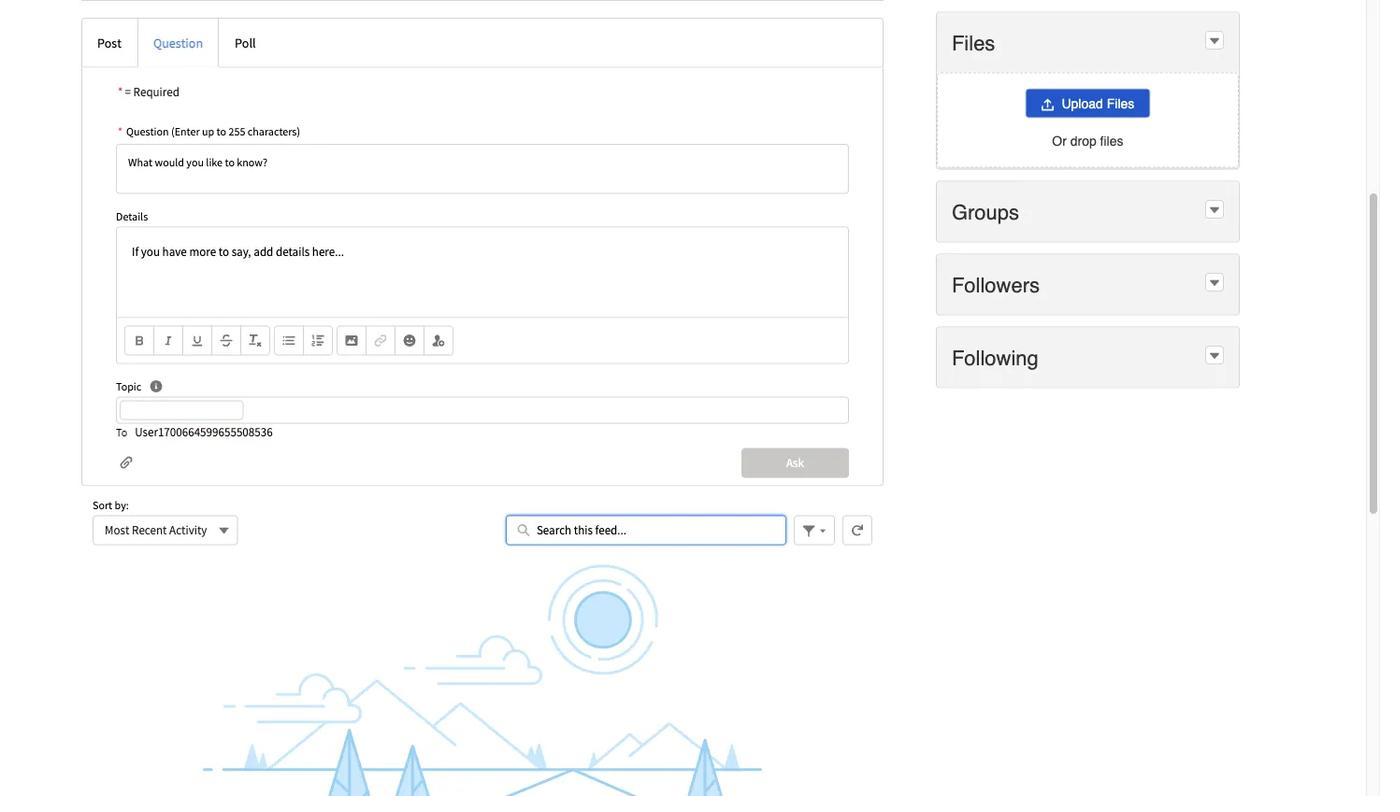 Task type: vqa. For each thing, say whether or not it's contained in the screenshot.
'tab panel' containing Post
yes



Task type: locate. For each thing, give the bounding box(es) containing it.
0 vertical spatial *
[[118, 84, 123, 100]]

files element
[[936, 12, 1240, 170]]

characters)
[[248, 124, 300, 139]]

files
[[952, 31, 995, 55], [1107, 96, 1135, 111]]

tab panel containing post
[[81, 18, 884, 797]]

1 vertical spatial text default image
[[1208, 204, 1221, 217]]

user1700664599655508536
[[135, 424, 273, 440]]

2 text default image from the top
[[1208, 204, 1221, 217]]

1 vertical spatial *
[[118, 124, 123, 139]]

*
[[118, 84, 123, 100], [118, 124, 123, 139]]

Add Topic text field
[[120, 400, 244, 420]]

groups link
[[952, 199, 1023, 225]]

following link
[[952, 345, 1043, 371]]

3 text default image from the top
[[1208, 350, 1221, 363]]

text default image inside files element
[[1208, 35, 1221, 48]]

* for * question (enter up to 255 characters)
[[118, 124, 123, 139]]

insert content element
[[337, 326, 454, 356]]

1 horizontal spatial files
[[1107, 96, 1135, 111]]

Sort by: button
[[93, 515, 238, 545]]

question up required
[[153, 34, 203, 51]]

align text element
[[274, 326, 333, 356]]

to
[[116, 425, 127, 440]]

* question (enter up to 255 characters)
[[118, 124, 300, 139]]

most recent activity
[[105, 523, 207, 538]]

upload files
[[1062, 96, 1135, 111]]

0 vertical spatial files
[[952, 31, 995, 55]]

poll
[[235, 34, 256, 51]]

* down * = required
[[118, 124, 123, 139]]

0 vertical spatial text default image
[[1208, 35, 1221, 48]]

2 vertical spatial text default image
[[1208, 350, 1221, 363]]

toolbar
[[117, 317, 848, 363]]

followers
[[952, 273, 1040, 297]]

most
[[105, 523, 129, 538]]

(enter
[[171, 124, 200, 139]]

1 text default image from the top
[[1208, 35, 1221, 48]]

up
[[202, 124, 214, 139]]

followers link
[[952, 272, 1044, 298]]

files link
[[952, 30, 999, 55]]

Details text field
[[117, 228, 848, 317]]

ask
[[786, 455, 804, 471]]

ask button
[[741, 448, 849, 478]]

2 * from the top
[[118, 124, 123, 139]]

tab panel
[[81, 18, 884, 797]]

format text element
[[124, 326, 270, 356]]

question left (enter
[[126, 124, 169, 139]]

recent
[[132, 523, 167, 538]]

* for * = required
[[118, 84, 123, 100]]

text default image for files
[[1208, 35, 1221, 48]]

1 * from the top
[[118, 84, 123, 100]]

toolbar inside tab panel
[[117, 317, 848, 363]]

tab list
[[81, 0, 884, 1]]

or drop files
[[1052, 133, 1124, 148]]

text default image
[[1208, 35, 1221, 48], [1208, 204, 1221, 217], [1208, 350, 1221, 363]]

What would you like to know? text field
[[116, 144, 849, 194]]

question
[[153, 34, 203, 51], [126, 124, 169, 139]]

or
[[1052, 133, 1067, 148]]

* left =
[[118, 84, 123, 100]]

Search this feed... search field
[[506, 515, 786, 545]]



Task type: describe. For each thing, give the bounding box(es) containing it.
following
[[952, 346, 1039, 370]]

details
[[116, 210, 148, 224]]

0 horizontal spatial files
[[952, 31, 995, 55]]

post link
[[82, 19, 137, 67]]

text default image for following
[[1208, 350, 1221, 363]]

activity
[[169, 523, 207, 538]]

* = required
[[118, 84, 179, 100]]

1 vertical spatial question
[[126, 124, 169, 139]]

0 vertical spatial question
[[153, 34, 203, 51]]

post
[[97, 34, 121, 51]]

by:
[[115, 498, 129, 513]]

drop
[[1070, 133, 1097, 148]]

text default image
[[1208, 277, 1221, 290]]

poll link
[[219, 19, 272, 67]]

required
[[133, 84, 179, 100]]

topic
[[116, 380, 141, 394]]

to user1700664599655508536
[[116, 424, 273, 440]]

text default image for groups
[[1208, 204, 1221, 217]]

=
[[125, 84, 131, 100]]

sort
[[93, 498, 112, 513]]

1 vertical spatial files
[[1107, 96, 1135, 111]]

to
[[217, 124, 226, 139]]

upload
[[1062, 96, 1103, 111]]

sort by:
[[93, 498, 129, 513]]

files
[[1100, 133, 1124, 148]]

groups
[[952, 200, 1019, 224]]

255
[[229, 124, 245, 139]]

question link
[[137, 19, 219, 67]]



